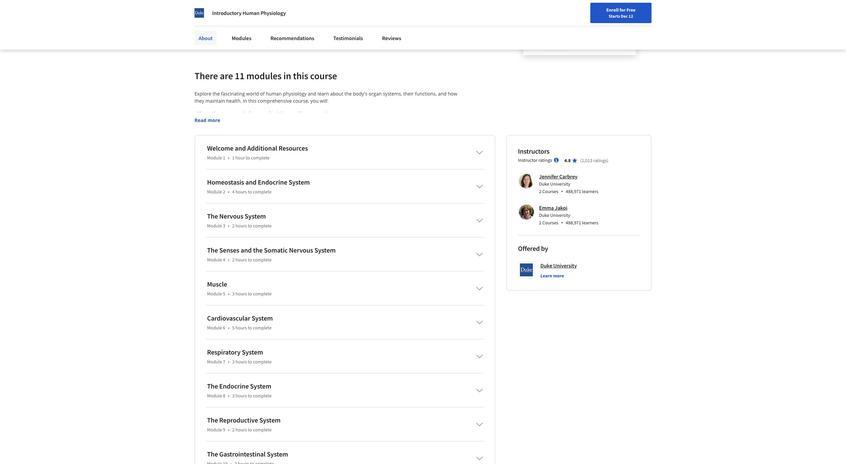 Task type: describe. For each thing, give the bounding box(es) containing it.
learn
[[318, 90, 329, 97]]

the for the endocrine system
[[207, 382, 218, 391]]

or inside the add this credential to your linkedin profile, resume, or cv share it on social media and in your performance review
[[325, 19, 330, 26]]

and up cardiovascular, on the top of the page
[[292, 110, 300, 117]]

urinary
[[346, 117, 362, 124]]

complete inside homeostasis and endocrine system module 2 • 4 hours to complete
[[253, 189, 272, 195]]

a right as
[[201, 175, 204, 181]]

emma jakoi image
[[520, 205, 535, 220]]

12
[[629, 13, 634, 19]]

• inside homeostasis and endocrine system module 2 • 4 hours to complete
[[228, 189, 230, 195]]

measure
[[260, 196, 280, 202]]

module inside the nervous system module 3 • 2 hours to complete
[[207, 223, 222, 229]]

to inside homeostasis and endocrine system module 2 • 4 hours to complete
[[248, 189, 252, 195]]

there are 11 modules in this course
[[195, 70, 337, 82]]

and inside the add this credential to your linkedin profile, resume, or cv share it on social media and in your performance review
[[262, 27, 270, 34]]

2 vertical spatial this
[[379, 182, 388, 188]]

offers
[[406, 182, 419, 188]]

for down upon
[[221, 160, 227, 167]]

reproductive
[[220, 416, 258, 425]]

examine
[[197, 124, 217, 131]]

and left learn
[[308, 90, 317, 97]]

the right into
[[221, 117, 228, 124]]

module inside cardiovascular system module 6 • 5 hours to complete
[[207, 325, 222, 331]]

endocrine,
[[250, 117, 274, 124]]

there
[[195, 70, 218, 82]]

testimonials
[[334, 35, 363, 42]]

respiratory,
[[309, 117, 335, 124]]

to inside cardiovascular system module 6 • 5 hours to complete
[[248, 325, 252, 331]]

explore the fascinating world of human physiology and learn about the body's organ systems, their functions, and how they maintain health. in this comprehensive course, you will:
[[195, 90, 459, 104]]

and up the preparation
[[428, 146, 437, 152]]

human inside explore the fascinating world of human physiology and learn about the body's organ systems, their functions, and how they maintain health. in this comprehensive course, you will:
[[266, 90, 282, 97]]

system inside the senses and the somatic nervous system module 4 • 2 hours to complete
[[315, 246, 336, 255]]

• inside the endocrine system module 8 • 3 hours to complete
[[228, 393, 230, 399]]

4 inside the senses and the somatic nervous system module 4 • 2 hours to complete
[[223, 257, 226, 263]]

medical
[[293, 132, 310, 138]]

course up learn
[[310, 70, 337, 82]]

course down the anyone
[[332, 153, 347, 160]]

jakoi
[[556, 204, 568, 211]]

and inside homeostasis and endocrine system module 2 • 4 hours to complete
[[246, 178, 257, 186]]

3 inside respiratory system module 7 • 3 hours to complete
[[232, 359, 235, 365]]

course up upon
[[205, 146, 220, 152]]

both
[[426, 175, 436, 181]]

hours inside the endocrine system module 8 • 3 hours to complete
[[236, 393, 247, 399]]

learn more
[[541, 273, 565, 279]]

• inside the reproductive system module 9 • 2 hours to complete
[[228, 427, 230, 433]]

healthcare
[[272, 146, 296, 152]]

homeostasis
[[301, 110, 329, 117]]

human down reality
[[349, 182, 365, 188]]

cv
[[331, 19, 337, 26]]

human
[[243, 10, 260, 16]]

488,971 for jakoi
[[566, 220, 582, 226]]

the gastrointestinal system button
[[202, 446, 489, 465]]

system inside cardiovascular system module 6 • 5 hours to complete
[[252, 314, 273, 323]]

course down virtually
[[326, 196, 341, 202]]

read
[[195, 117, 207, 123]]

and left the anyone
[[329, 146, 338, 152]]

offered
[[519, 244, 540, 253]]

will:
[[320, 98, 329, 104]]

muscles,
[[259, 124, 279, 131]]

into
[[211, 117, 220, 124]]

instructor ratings
[[519, 157, 553, 163]]

university for jakoi
[[551, 212, 571, 218]]

to down body.
[[371, 189, 376, 195]]

comes
[[343, 196, 357, 202]]

nervous inside the nervous system module 3 • 2 hours to complete
[[220, 212, 244, 220]]

review
[[319, 27, 334, 34]]

2 inside the reproductive system module 9 • 2 hours to complete
[[232, 427, 235, 433]]

to down shrink
[[358, 196, 363, 202]]

as
[[195, 175, 200, 181]]

)
[[608, 158, 609, 164]]

complete inside the endocrine system module 8 • 3 hours to complete
[[253, 393, 272, 399]]

to right return
[[221, 196, 226, 202]]

in up resource on the top left of page
[[381, 146, 385, 152]]

the inside dropdown button
[[207, 450, 218, 459]]

duke for emma jakoi
[[540, 212, 550, 218]]

human up resource on the top left of page
[[386, 146, 402, 152]]

module inside muscle module 5 • 3 hours to complete
[[207, 291, 222, 297]]

5 inside cardiovascular system module 6 • 5 hours to complete
[[232, 325, 235, 331]]

0 vertical spatial is
[[221, 146, 225, 152]]

immersive
[[304, 175, 327, 181]]

hours inside the nervous system module 3 • 2 hours to complete
[[236, 223, 247, 229]]

in right the modules
[[284, 70, 292, 82]]

adventure.
[[412, 196, 436, 202]]

systems,
[[383, 90, 402, 97]]

4 inside homeostasis and endocrine system module 2 • 4 hours to complete
[[232, 189, 235, 195]]

comprehensive
[[258, 98, 292, 104]]

performance
[[288, 27, 317, 34]]

vr
[[438, 175, 444, 181]]

2 - from the top
[[195, 117, 196, 124]]

welcome
[[207, 144, 234, 152]]

university inside duke university link
[[554, 262, 577, 269]]

are
[[220, 70, 233, 82]]

duke university link
[[541, 262, 577, 270]]

learn
[[541, 273, 553, 279]]

a right offers
[[420, 182, 423, 188]]

physiological
[[270, 189, 298, 195]]

inside
[[326, 182, 339, 188]]

to right way
[[459, 182, 464, 188]]

captivating
[[424, 182, 448, 188]]

11
[[235, 70, 245, 82]]

3 inside the nervous system module 3 • 2 hours to complete
[[223, 223, 226, 229]]

perfect
[[226, 146, 242, 152]]

modules link
[[228, 31, 256, 46]]

1 vertical spatial this
[[322, 153, 331, 160]]

understanding
[[243, 153, 276, 160]]

concepts
[[223, 110, 243, 117]]

to left "real-"
[[237, 132, 241, 138]]

system inside respiratory system module 7 • 3 hours to complete
[[242, 348, 263, 357]]

• inside emma jakoi duke university 2 courses • 488,971 learners
[[562, 219, 564, 227]]

normal
[[227, 196, 243, 202]]

• inside respiratory system module 7 • 3 hours to complete
[[228, 359, 230, 365]]

the for the reproductive system
[[207, 416, 218, 425]]

course up 'through'
[[390, 182, 405, 188]]

hours inside respiratory system module 7 • 3 hours to complete
[[236, 359, 247, 365]]

system inside the endocrine system module 8 • 3 hours to complete
[[250, 382, 272, 391]]

3 - from the top
[[195, 124, 196, 131]]

in inside the add this credential to your linkedin profile, resume, or cv share it on social media and in your performance review
[[271, 27, 276, 34]]

to down "complex"
[[254, 196, 259, 202]]

1 1 from the left
[[223, 155, 226, 161]]

2 1 from the left
[[232, 155, 235, 161]]

return
[[206, 196, 220, 202]]

testimonials link
[[330, 31, 367, 46]]

enhance
[[221, 175, 241, 181]]

add
[[206, 19, 215, 26]]

to inside the nervous system module 3 • 2 hours to complete
[[248, 223, 252, 229]]

human down resources in the left of the page
[[283, 153, 299, 160]]

the right about
[[345, 90, 352, 97]]

the reproductive system module 9 • 2 hours to complete
[[207, 416, 281, 433]]

3 inside the endocrine system module 8 • 3 hours to complete
[[232, 393, 235, 399]]

1 horizontal spatial life
[[364, 196, 371, 202]]

cardiovascular,
[[275, 117, 308, 124]]

master
[[197, 110, 213, 117]]

free
[[627, 7, 636, 13]]

2 inside emma jakoi duke university 2 courses • 488,971 learners
[[540, 220, 542, 226]]

system inside the reproductive system module 9 • 2 hours to complete
[[260, 416, 281, 425]]

social
[[232, 27, 245, 34]]

4 - from the top
[[195, 132, 196, 138]]

vessels
[[430, 189, 446, 195]]

incredible
[[284, 182, 306, 188]]

1 vertical spatial of
[[236, 124, 241, 131]]

key
[[214, 110, 222, 117]]

a left the "basic"
[[227, 153, 229, 160]]

certificate
[[261, 1, 302, 13]]

and down the gastrointestinal,
[[283, 132, 292, 138]]

fascinating
[[221, 90, 245, 97]]

1,013
[[582, 158, 593, 164]]

and inside the senses and the somatic nervous system module 4 • 2 hours to complete
[[241, 246, 252, 255]]

more for learn more
[[554, 273, 565, 279]]

the inside the - master key concepts in human physiology and homeostasis - delve into the nervous, endocrine, cardiovascular, respiratory, and urinary systems - examine the role of senses, muscles, gastrointestinal, and reproductive systems - apply knowledge to real-life situations and medical conditions this course is perfect for students, healthcare professionals, and anyone interested in human physiology and biology, building upon a basic understanding of human anatomy. this course is an excellent resource for mcat preparation or as a refresher for health professionals. as a bonus, enhance your learning with a unique immersive virtual reality (vr) experience, accessible on both vr and desktop platforms, that takes you on an incredible journey inside the human body. this course offers a captivating way to explore and understand complex physiological concepts, as you virtually shrink to navigate through blood vessels and then return to normal size to measure blood pressure. the course comes to life as an educational adventure.
[[317, 196, 325, 202]]

this inside explore the fascinating world of human physiology and learn about the body's organ systems, their functions, and how they maintain health. in this comprehensive course, you will:
[[249, 98, 257, 104]]

the endocrine system module 8 • 3 hours to complete
[[207, 382, 272, 399]]

more for read more
[[208, 117, 220, 123]]

real-
[[242, 132, 252, 138]]

2 vertical spatial duke
[[541, 262, 553, 269]]

banner navigation
[[5, 0, 192, 14]]

functions,
[[415, 90, 437, 97]]

the up virtually
[[340, 182, 347, 188]]

journey
[[308, 182, 324, 188]]

2 vertical spatial of
[[277, 153, 282, 160]]

linkedin
[[267, 19, 287, 26]]

a right with
[[283, 175, 286, 181]]

this inside the add this credential to your linkedin profile, resume, or cv share it on social media and in your performance review
[[216, 19, 225, 26]]

carbrey
[[560, 173, 578, 180]]

read more
[[195, 117, 220, 123]]

and left how
[[438, 90, 447, 97]]

6
[[223, 325, 226, 331]]

experience,
[[369, 175, 394, 181]]

that
[[238, 182, 247, 188]]

a down building
[[195, 160, 197, 167]]

concepts,
[[300, 189, 321, 195]]

way
[[449, 182, 458, 188]]

3 inside muscle module 5 • 3 hours to complete
[[232, 291, 235, 297]]

hours inside muscle module 5 • 3 hours to complete
[[236, 291, 247, 297]]

complete inside muscle module 5 • 3 hours to complete
[[253, 291, 272, 297]]



Task type: locate. For each thing, give the bounding box(es) containing it.
muscle
[[207, 280, 227, 289]]

courses for jennifer
[[543, 188, 559, 195]]

to down the reproductive in the left of the page
[[248, 427, 252, 433]]

physiology
[[261, 10, 286, 16]]

excellent
[[360, 153, 380, 160]]

duke inside emma jakoi duke university 2 courses • 488,971 learners
[[540, 212, 550, 218]]

read more button
[[195, 117, 220, 124]]

you down learning
[[261, 182, 269, 188]]

anatomy.
[[300, 153, 321, 160]]

on down with
[[270, 182, 276, 188]]

physiology for muscles,
[[267, 110, 290, 117]]

1 horizontal spatial this
[[322, 153, 331, 160]]

nervous right somatic
[[289, 246, 313, 255]]

488,971
[[566, 188, 582, 195], [566, 220, 582, 226]]

1 vertical spatial physiology
[[267, 110, 290, 117]]

2 horizontal spatial you
[[328, 189, 336, 195]]

is
[[221, 146, 225, 152], [348, 153, 352, 160]]

this down experience, on the top left of page
[[379, 182, 388, 188]]

0 vertical spatial of
[[260, 90, 265, 97]]

1 horizontal spatial or
[[451, 153, 456, 160]]

the inside the senses and the somatic nervous system module 4 • 2 hours to complete
[[207, 246, 218, 255]]

jennifer carbrey link
[[540, 173, 578, 180]]

or left the cv
[[325, 19, 330, 26]]

3 hours from the top
[[236, 257, 247, 263]]

the inside the senses and the somatic nervous system module 4 • 2 hours to complete
[[253, 246, 263, 255]]

somatic
[[264, 246, 288, 255]]

1 module from the top
[[207, 155, 222, 161]]

2 down jennifer
[[540, 188, 542, 195]]

senses
[[220, 246, 240, 255]]

1 horizontal spatial your
[[256, 19, 266, 26]]

the for the senses and the somatic nervous system
[[207, 246, 218, 255]]

2 vertical spatial you
[[328, 189, 336, 195]]

8 module from the top
[[207, 393, 222, 399]]

2 vertical spatial this
[[249, 98, 257, 104]]

hours inside homeostasis and endocrine system module 2 • 4 hours to complete
[[236, 189, 247, 195]]

of down nervous,
[[236, 124, 241, 131]]

it
[[221, 27, 224, 34]]

4 module from the top
[[207, 257, 222, 263]]

duke
[[540, 181, 550, 187], [540, 212, 550, 218], [541, 262, 553, 269]]

endocrine up 8
[[220, 382, 249, 391]]

2 horizontal spatial this
[[379, 182, 388, 188]]

emma
[[540, 204, 554, 211]]

your down linkedin
[[277, 27, 287, 34]]

learners inside emma jakoi duke university 2 courses • 488,971 learners
[[583, 220, 599, 226]]

university inside jennifer carbrey duke university 2 courses • 488,971 learners
[[551, 181, 571, 187]]

5 hours from the top
[[236, 325, 247, 331]]

2 horizontal spatial your
[[277, 27, 287, 34]]

mcat
[[410, 153, 423, 160]]

1 horizontal spatial an
[[353, 153, 359, 160]]

more down duke university link
[[554, 273, 565, 279]]

to up media
[[250, 19, 255, 26]]

role
[[226, 124, 235, 131]]

a right earn at the left top of the page
[[227, 1, 232, 13]]

1 vertical spatial life
[[364, 196, 371, 202]]

the inside the nervous system module 3 • 2 hours to complete
[[207, 212, 218, 220]]

2 hours from the top
[[236, 223, 247, 229]]

and up the "basic"
[[235, 144, 246, 152]]

0 vertical spatial or
[[325, 19, 330, 26]]

0 horizontal spatial or
[[325, 19, 330, 26]]

and up 'reproductive'
[[336, 117, 345, 124]]

488,971 for carbrey
[[566, 188, 582, 195]]

0 horizontal spatial this
[[195, 146, 204, 152]]

the inside the endocrine system module 8 • 3 hours to complete
[[207, 382, 218, 391]]

2 horizontal spatial as
[[457, 153, 462, 160]]

1 vertical spatial 5
[[232, 325, 235, 331]]

in up nervous,
[[244, 110, 248, 117]]

- up the read
[[195, 110, 196, 117]]

earn a career certificate
[[206, 1, 302, 13]]

emma jakoi link
[[540, 204, 568, 211]]

the for the nervous system
[[207, 212, 218, 220]]

human up endocrine,
[[250, 110, 265, 117]]

hours down senses
[[236, 257, 247, 263]]

course
[[310, 70, 337, 82], [205, 146, 220, 152], [332, 153, 347, 160], [390, 182, 405, 188], [326, 196, 341, 202]]

unique
[[287, 175, 303, 181]]

to inside the add this credential to your linkedin profile, resume, or cv share it on social media and in your performance review
[[250, 19, 255, 26]]

courses down jennifer
[[543, 188, 559, 195]]

maintain
[[206, 98, 225, 104]]

complex
[[250, 189, 268, 195]]

module left 7
[[207, 359, 222, 365]]

module inside welcome and additional resources module 1 • 1 hour to complete
[[207, 155, 222, 161]]

physiology up course,
[[283, 90, 307, 97]]

2 horizontal spatial on
[[419, 175, 425, 181]]

0 vertical spatial systems
[[363, 117, 381, 124]]

module
[[207, 155, 222, 161], [207, 189, 222, 195], [207, 223, 222, 229], [207, 257, 222, 263], [207, 291, 222, 297], [207, 325, 222, 331], [207, 359, 222, 365], [207, 393, 222, 399], [207, 427, 222, 433]]

• right 7
[[228, 359, 230, 365]]

for up dec
[[620, 7, 626, 13]]

0 horizontal spatial your
[[242, 175, 252, 181]]

- master key concepts in human physiology and homeostasis - delve into the nervous, endocrine, cardiovascular, respiratory, and urinary systems - examine the role of senses, muscles, gastrointestinal, and reproductive systems - apply knowledge to real-life situations and medical conditions this course is perfect for students, healthcare professionals, and anyone interested in human physiology and biology, building upon a basic understanding of human anatomy. this course is an excellent resource for mcat preparation or as a refresher for health professionals. as a bonus, enhance your learning with a unique immersive virtual reality (vr) experience, accessible on both vr and desktop platforms, that takes you on an incredible journey inside the human body. this course offers a captivating way to explore and understand complex physiological concepts, as you virtually shrink to navigate through blood vessels and then return to normal size to measure blood pressure. the course comes to life as an educational adventure.
[[195, 110, 465, 202]]

1 horizontal spatial 1
[[232, 155, 235, 161]]

None search field
[[97, 18, 260, 31]]

the nervous system module 3 • 2 hours to complete
[[207, 212, 272, 229]]

more down key
[[208, 117, 220, 123]]

emma jakoi duke university 2 courses • 488,971 learners
[[540, 204, 599, 227]]

5
[[223, 291, 226, 297], [232, 325, 235, 331]]

1 vertical spatial or
[[451, 153, 456, 160]]

the up knowledge
[[218, 124, 225, 131]]

0 horizontal spatial 4
[[223, 257, 226, 263]]

1 vertical spatial more
[[554, 273, 565, 279]]

2 488,971 from the top
[[566, 220, 582, 226]]

(vr)
[[359, 175, 367, 181]]

4.8
[[565, 158, 571, 164]]

1 horizontal spatial blood
[[416, 189, 429, 195]]

module down muscle
[[207, 291, 222, 297]]

of down 'healthcare'
[[277, 153, 282, 160]]

the up maintain
[[213, 90, 220, 97]]

and inside welcome and additional resources module 1 • 1 hour to complete
[[235, 144, 246, 152]]

you down 'inside'
[[328, 189, 336, 195]]

2 horizontal spatial this
[[293, 70, 309, 82]]

2 vertical spatial an
[[378, 196, 384, 202]]

muscle module 5 • 3 hours to complete
[[207, 280, 272, 297]]

university for carbrey
[[551, 181, 571, 187]]

reviews link
[[378, 31, 406, 46]]

duke university image
[[195, 8, 204, 18]]

0 vertical spatial physiology
[[283, 90, 307, 97]]

0 vertical spatial more
[[208, 117, 220, 123]]

1 vertical spatial this
[[293, 70, 309, 82]]

earn
[[206, 1, 225, 13]]

university inside emma jakoi duke university 2 courses • 488,971 learners
[[551, 212, 571, 218]]

6 module from the top
[[207, 325, 222, 331]]

complete inside respiratory system module 7 • 3 hours to complete
[[253, 359, 272, 365]]

2 inside the nervous system module 3 • 2 hours to complete
[[232, 223, 235, 229]]

0 vertical spatial 5
[[223, 291, 226, 297]]

module left 6
[[207, 325, 222, 331]]

on left both
[[419, 175, 425, 181]]

• inside jennifer carbrey duke university 2 courses • 488,971 learners
[[562, 188, 564, 195]]

more
[[208, 117, 220, 123], [554, 273, 565, 279]]

jennifer carbrey image
[[520, 174, 535, 188]]

your inside the - master key concepts in human physiology and homeostasis - delve into the nervous, endocrine, cardiovascular, respiratory, and urinary systems - examine the role of senses, muscles, gastrointestinal, and reproductive systems - apply knowledge to real-life situations and medical conditions this course is perfect for students, healthcare professionals, and anyone interested in human physiology and biology, building upon a basic understanding of human anatomy. this course is an excellent resource for mcat preparation or as a refresher for health professionals. as a bonus, enhance your learning with a unique immersive virtual reality (vr) experience, accessible on both vr and desktop platforms, that takes you on an incredible journey inside the human body. this course offers a captivating way to explore and understand complex physiological concepts, as you virtually shrink to navigate through blood vessels and then return to normal size to measure blood pressure. the course comes to life as an educational adventure.
[[242, 175, 252, 181]]

• right the 9
[[228, 427, 230, 433]]

0 horizontal spatial you
[[261, 182, 269, 188]]

- down the read
[[195, 124, 196, 131]]

0 horizontal spatial 5
[[223, 291, 226, 297]]

homeostasis
[[207, 178, 244, 186]]

2 learners from the top
[[583, 220, 599, 226]]

1 vertical spatial your
[[277, 27, 287, 34]]

0 vertical spatial on
[[225, 27, 231, 34]]

and down way
[[447, 189, 456, 195]]

takes
[[248, 182, 260, 188]]

endocrine inside the endocrine system module 8 • 3 hours to complete
[[220, 382, 249, 391]]

0 vertical spatial blood
[[416, 189, 429, 195]]

0 horizontal spatial blood
[[281, 196, 294, 202]]

4 down senses
[[223, 257, 226, 263]]

introductory
[[212, 10, 242, 16]]

2 vertical spatial as
[[372, 196, 377, 202]]

0 vertical spatial university
[[551, 181, 571, 187]]

0 horizontal spatial is
[[221, 146, 225, 152]]

to up "size"
[[248, 189, 252, 195]]

488,971 down carbrey
[[566, 188, 582, 195]]

ratings down instructors
[[539, 157, 553, 163]]

0 horizontal spatial an
[[278, 182, 283, 188]]

module inside respiratory system module 7 • 3 hours to complete
[[207, 359, 222, 365]]

as down 'inside'
[[322, 189, 327, 195]]

refresher
[[199, 160, 219, 167]]

hours down cardiovascular on the left bottom of page
[[236, 325, 247, 331]]

1 horizontal spatial more
[[554, 273, 565, 279]]

biology,
[[438, 146, 455, 152]]

ratings
[[539, 157, 553, 163], [594, 158, 608, 164]]

1 vertical spatial 4
[[223, 257, 226, 263]]

your up media
[[256, 19, 266, 26]]

duke for jennifer carbrey
[[540, 181, 550, 187]]

0 vertical spatial 4
[[232, 189, 235, 195]]

an
[[353, 153, 359, 160], [278, 182, 283, 188], [378, 196, 384, 202]]

physiology inside explore the fascinating world of human physiology and learn about the body's organ systems, their functions, and how they maintain health. in this comprehensive course, you will:
[[283, 90, 307, 97]]

488,971 down jakoi
[[566, 220, 582, 226]]

0 vertical spatial life
[[252, 132, 259, 138]]

1 horizontal spatial 4
[[232, 189, 235, 195]]

learners for jennifer carbrey
[[583, 188, 599, 195]]

hours inside cardiovascular system module 6 • 5 hours to complete
[[236, 325, 247, 331]]

the
[[213, 90, 220, 97], [345, 90, 352, 97], [221, 117, 228, 124], [218, 124, 225, 131], [340, 182, 347, 188], [253, 246, 263, 255]]

1 vertical spatial nervous
[[289, 246, 313, 255]]

shrink
[[356, 189, 370, 195]]

dec
[[621, 13, 628, 19]]

delve
[[197, 117, 210, 124]]

1 vertical spatial on
[[419, 175, 425, 181]]

3 up senses
[[223, 223, 226, 229]]

0 vertical spatial as
[[457, 153, 462, 160]]

2 down senses
[[232, 257, 235, 263]]

1 horizontal spatial on
[[270, 182, 276, 188]]

university down jennifer carbrey link
[[551, 181, 571, 187]]

building
[[195, 153, 213, 160]]

explore
[[195, 189, 212, 195]]

of inside explore the fascinating world of human physiology and learn about the body's organ systems, their functions, and how they maintain health. in this comprehensive course, you will:
[[260, 90, 265, 97]]

blood down physiological in the left of the page
[[281, 196, 294, 202]]

courses inside emma jakoi duke university 2 courses • 488,971 learners
[[543, 220, 559, 226]]

module inside homeostasis and endocrine system module 2 • 4 hours to complete
[[207, 189, 222, 195]]

hours inside the senses and the somatic nervous system module 4 • 2 hours to complete
[[236, 257, 247, 263]]

apply
[[197, 132, 210, 138]]

• right 6
[[228, 325, 230, 331]]

4 up normal
[[232, 189, 235, 195]]

• inside muscle module 5 • 3 hours to complete
[[228, 291, 230, 297]]

to right 7
[[248, 359, 252, 365]]

of
[[260, 90, 265, 97], [236, 124, 241, 131], [277, 153, 282, 160]]

module inside the senses and the somatic nervous system module 4 • 2 hours to complete
[[207, 257, 222, 263]]

system inside dropdown button
[[267, 450, 288, 459]]

introductory human physiology
[[212, 10, 286, 16]]

explore
[[195, 90, 211, 97]]

duke down jennifer
[[540, 181, 550, 187]]

physiology for will:
[[283, 90, 307, 97]]

1 vertical spatial endocrine
[[220, 382, 249, 391]]

0 vertical spatial your
[[256, 19, 266, 26]]

a
[[227, 1, 232, 13], [227, 153, 229, 160], [195, 160, 197, 167], [201, 175, 204, 181], [283, 175, 286, 181], [420, 182, 423, 188]]

to right 'hour'
[[246, 155, 250, 161]]

this
[[195, 146, 204, 152], [322, 153, 331, 160], [379, 182, 388, 188]]

0 horizontal spatial this
[[216, 19, 225, 26]]

7 module from the top
[[207, 359, 222, 365]]

1 hours from the top
[[236, 189, 247, 195]]

for up 'hour'
[[243, 146, 249, 152]]

0 horizontal spatial life
[[252, 132, 259, 138]]

7
[[223, 359, 226, 365]]

1 - from the top
[[195, 110, 196, 117]]

for inside enroll for free starts dec 12
[[620, 7, 626, 13]]

5 down muscle
[[223, 291, 226, 297]]

how
[[448, 90, 458, 97]]

on
[[225, 27, 231, 34], [419, 175, 425, 181], [270, 182, 276, 188]]

0 vertical spatial learners
[[583, 188, 599, 195]]

courses for emma
[[543, 220, 559, 226]]

0 vertical spatial an
[[353, 153, 359, 160]]

upon
[[214, 153, 226, 160]]

0 vertical spatial you
[[311, 98, 319, 104]]

the inside the reproductive system module 9 • 2 hours to complete
[[207, 416, 218, 425]]

0 horizontal spatial endocrine
[[220, 382, 249, 391]]

or down biology,
[[451, 153, 456, 160]]

learners inside jennifer carbrey duke university 2 courses • 488,971 learners
[[583, 188, 599, 195]]

1 horizontal spatial this
[[249, 98, 257, 104]]

4 hours from the top
[[236, 291, 247, 297]]

5 module from the top
[[207, 291, 222, 297]]

1 left 'hour'
[[232, 155, 235, 161]]

and up return
[[213, 189, 221, 195]]

complete inside the reproductive system module 9 • 2 hours to complete
[[253, 427, 272, 433]]

to inside the reproductive system module 9 • 2 hours to complete
[[248, 427, 252, 433]]

this down world
[[249, 98, 257, 104]]

0 vertical spatial courses
[[543, 188, 559, 195]]

bonus,
[[205, 175, 220, 181]]

gastrointestinal
[[220, 450, 266, 459]]

and down respiratory,
[[317, 124, 325, 131]]

• inside the nervous system module 3 • 2 hours to complete
[[228, 223, 230, 229]]

to down cardiovascular on the left bottom of page
[[248, 325, 252, 331]]

to inside the endocrine system module 8 • 3 hours to complete
[[248, 393, 252, 399]]

system inside homeostasis and endocrine system module 2 • 4 hours to complete
[[289, 178, 310, 186]]

size
[[245, 196, 253, 202]]

and right vr on the top right of the page
[[445, 175, 453, 181]]

endocrine inside homeostasis and endocrine system module 2 • 4 hours to complete
[[258, 178, 288, 186]]

complete inside the nervous system module 3 • 2 hours to complete
[[253, 223, 272, 229]]

blood
[[416, 189, 429, 195], [281, 196, 294, 202]]

you left will:
[[311, 98, 319, 104]]

this
[[216, 19, 225, 26], [293, 70, 309, 82], [249, 98, 257, 104]]

module inside the reproductive system module 9 • 2 hours to complete
[[207, 427, 222, 433]]

is down the anyone
[[348, 153, 352, 160]]

1 vertical spatial as
[[322, 189, 327, 195]]

and right media
[[262, 27, 270, 34]]

your up the that
[[242, 175, 252, 181]]

0 horizontal spatial as
[[322, 189, 327, 195]]

anyone
[[339, 146, 356, 152]]

on inside the add this credential to your linkedin profile, resume, or cv share it on social media and in your performance review
[[225, 27, 231, 34]]

to down "size"
[[248, 223, 252, 229]]

0 horizontal spatial 1
[[223, 155, 226, 161]]

0 horizontal spatial of
[[236, 124, 241, 131]]

1 horizontal spatial ratings
[[594, 158, 608, 164]]

complete inside welcome and additional resources module 1 • 1 hour to complete
[[251, 155, 270, 161]]

0 vertical spatial endocrine
[[258, 178, 288, 186]]

health.
[[227, 98, 242, 104]]

navigate
[[377, 189, 396, 195]]

( 1,013 ratings )
[[581, 158, 609, 164]]

0 vertical spatial duke
[[540, 181, 550, 187]]

complete inside the senses and the somatic nervous system module 4 • 2 hours to complete
[[253, 257, 272, 263]]

reproductive
[[327, 124, 355, 131]]

8
[[223, 393, 226, 399]]

blood up adventure. at top
[[416, 189, 429, 195]]

1 488,971 from the top
[[566, 188, 582, 195]]

the
[[317, 196, 325, 202], [207, 212, 218, 220], [207, 246, 218, 255], [207, 382, 218, 391], [207, 416, 218, 425], [207, 450, 218, 459]]

share
[[206, 27, 219, 34]]

nervous down normal
[[220, 212, 244, 220]]

1 horizontal spatial is
[[348, 153, 352, 160]]

you inside explore the fascinating world of human physiology and learn about the body's organ systems, their functions, and how they maintain health. in this comprehensive course, you will:
[[311, 98, 319, 104]]

about
[[199, 35, 213, 42]]

1 horizontal spatial you
[[311, 98, 319, 104]]

• inside cardiovascular system module 6 • 5 hours to complete
[[228, 325, 230, 331]]

8 hours from the top
[[236, 427, 247, 433]]

hours down the that
[[236, 189, 247, 195]]

learn more button
[[541, 273, 565, 279]]

0 horizontal spatial on
[[225, 27, 231, 34]]

in
[[243, 98, 247, 104]]

0 horizontal spatial ratings
[[539, 157, 553, 163]]

5 inside muscle module 5 • 3 hours to complete
[[223, 291, 226, 297]]

system inside the nervous system module 3 • 2 hours to complete
[[245, 212, 266, 220]]

488,971 inside jennifer carbrey duke university 2 courses • 488,971 learners
[[566, 188, 582, 195]]

1 learners from the top
[[583, 188, 599, 195]]

this up it
[[216, 19, 225, 26]]

9 module from the top
[[207, 427, 222, 433]]

to inside muscle module 5 • 3 hours to complete
[[248, 291, 252, 297]]

to inside the senses and the somatic nervous system module 4 • 2 hours to complete
[[248, 257, 252, 263]]

5 right 6
[[232, 325, 235, 331]]

1 vertical spatial systems
[[356, 124, 374, 131]]

add this credential to your linkedin profile, resume, or cv share it on social media and in your performance review
[[206, 19, 337, 34]]

professionals.
[[243, 160, 274, 167]]

2 vertical spatial university
[[554, 262, 577, 269]]

2 horizontal spatial an
[[378, 196, 384, 202]]

jennifer
[[540, 173, 559, 180]]

2 module from the top
[[207, 189, 222, 195]]

0 vertical spatial this
[[216, 19, 225, 26]]

2 courses from the top
[[543, 220, 559, 226]]

for left mcat
[[402, 153, 408, 160]]

0 vertical spatial nervous
[[220, 212, 244, 220]]

courses down emma jakoi link
[[543, 220, 559, 226]]

1 horizontal spatial nervous
[[289, 246, 313, 255]]

2 vertical spatial on
[[270, 182, 276, 188]]

courses inside jennifer carbrey duke university 2 courses • 488,971 learners
[[543, 188, 559, 195]]

6 hours from the top
[[236, 359, 247, 365]]

1 vertical spatial blood
[[281, 196, 294, 202]]

2 inside the senses and the somatic nervous system module 4 • 2 hours to complete
[[232, 257, 235, 263]]

0 vertical spatial this
[[195, 146, 204, 152]]

module down senses
[[207, 257, 222, 263]]

0 horizontal spatial nervous
[[220, 212, 244, 220]]

complete inside cardiovascular system module 6 • 5 hours to complete
[[253, 325, 272, 331]]

to up cardiovascular system module 6 • 5 hours to complete
[[248, 291, 252, 297]]

• inside welcome and additional resources module 1 • 1 hour to complete
[[228, 155, 230, 161]]

1 vertical spatial duke
[[540, 212, 550, 218]]

coursera career certificate image
[[524, 0, 637, 55]]

1 vertical spatial an
[[278, 182, 283, 188]]

1 vertical spatial is
[[348, 153, 352, 160]]

physiology up mcat
[[403, 146, 427, 152]]

human up comprehensive
[[266, 90, 282, 97]]

1 vertical spatial courses
[[543, 220, 559, 226]]

1 vertical spatial learners
[[583, 220, 599, 226]]

learners for emma jakoi
[[583, 220, 599, 226]]

duke up the learn
[[541, 262, 553, 269]]

2 inside jennifer carbrey duke university 2 courses • 488,971 learners
[[540, 188, 542, 195]]

organ
[[369, 90, 382, 97]]

learning
[[253, 175, 271, 181]]

0 vertical spatial 488,971
[[566, 188, 582, 195]]

systems down 'urinary'
[[356, 124, 374, 131]]

nervous inside the senses and the somatic nervous system module 4 • 2 hours to complete
[[289, 246, 313, 255]]

1 horizontal spatial of
[[260, 90, 265, 97]]

488,971 inside emma jakoi duke university 2 courses • 488,971 learners
[[566, 220, 582, 226]]

an down the anyone
[[353, 153, 359, 160]]

hours down the reproductive in the left of the page
[[236, 427, 247, 433]]

1 horizontal spatial 5
[[232, 325, 235, 331]]

this up course,
[[293, 70, 309, 82]]

hours inside the reproductive system module 9 • 2 hours to complete
[[236, 427, 247, 433]]

7 hours from the top
[[236, 393, 247, 399]]

to inside respiratory system module 7 • 3 hours to complete
[[248, 359, 252, 365]]

2 horizontal spatial of
[[277, 153, 282, 160]]

educational
[[385, 196, 411, 202]]

1 courses from the top
[[543, 188, 559, 195]]

• inside the senses and the somatic nervous system module 4 • 2 hours to complete
[[228, 257, 230, 263]]

to right 8
[[248, 393, 252, 399]]

to inside welcome and additional resources module 1 • 1 hour to complete
[[246, 155, 250, 161]]

hour
[[236, 155, 245, 161]]

interested
[[357, 146, 379, 152]]

1 horizontal spatial endocrine
[[258, 178, 288, 186]]

2 inside homeostasis and endocrine system module 2 • 4 hours to complete
[[223, 189, 226, 195]]

1 vertical spatial 488,971
[[566, 220, 582, 226]]

3 module from the top
[[207, 223, 222, 229]]

or inside the - master key concepts in human physiology and homeostasis - delve into the nervous, endocrine, cardiovascular, respiratory, and urinary systems - examine the role of senses, muscles, gastrointestinal, and reproductive systems - apply knowledge to real-life situations and medical conditions this course is perfect for students, healthcare professionals, and anyone interested in human physiology and biology, building upon a basic understanding of human anatomy. this course is an excellent resource for mcat preparation or as a refresher for health professionals. as a bonus, enhance your learning with a unique immersive virtual reality (vr) experience, accessible on both vr and desktop platforms, that takes you on an incredible journey inside the human body. this course offers a captivating way to explore and understand complex physiological concepts, as you virtually shrink to navigate through blood vessels and then return to normal size to measure blood pressure. the course comes to life as an educational adventure.
[[451, 153, 456, 160]]

1 vertical spatial university
[[551, 212, 571, 218]]

an down with
[[278, 182, 283, 188]]

ratings right 1,013
[[594, 158, 608, 164]]

module inside the endocrine system module 8 • 3 hours to complete
[[207, 393, 222, 399]]

is up upon
[[221, 146, 225, 152]]

2 vertical spatial physiology
[[403, 146, 427, 152]]



Task type: vqa. For each thing, say whether or not it's contained in the screenshot.
And
yes



